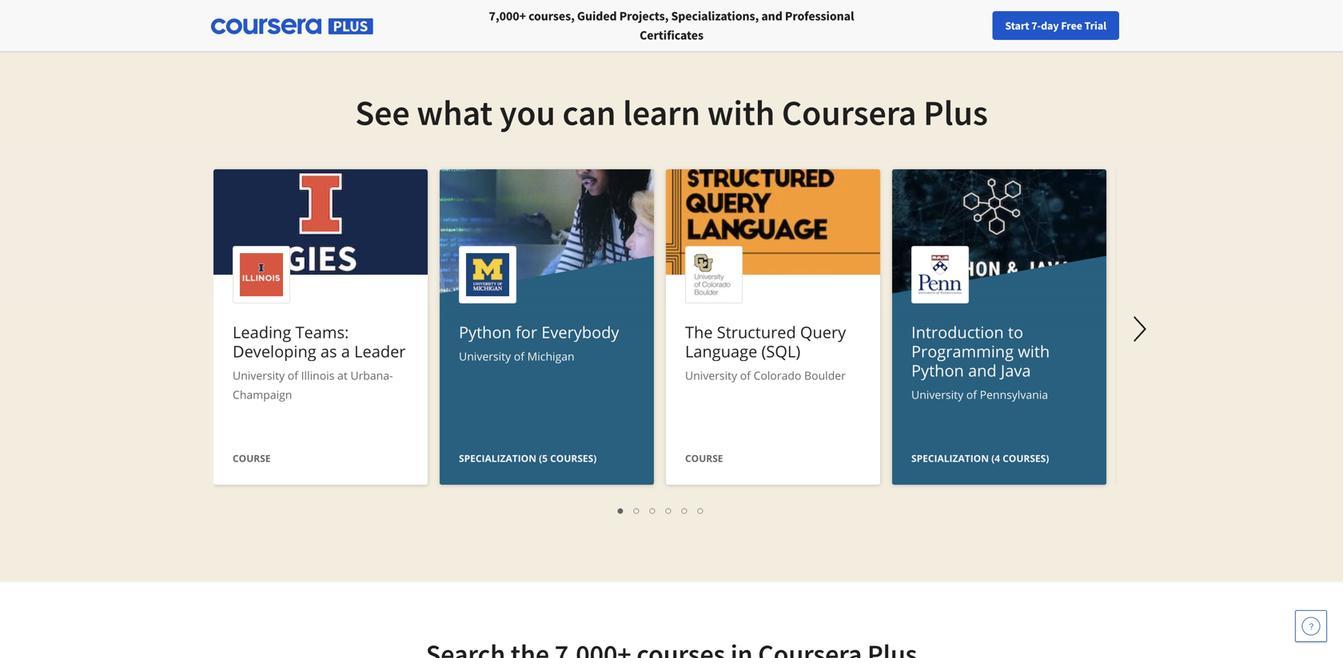 Task type: vqa. For each thing, say whether or not it's contained in the screenshot.
business.
no



Task type: locate. For each thing, give the bounding box(es) containing it.
coursera
[[782, 90, 917, 135]]

and inside 7,000+ courses, guided projects, specializations, and professional certificates
[[761, 8, 783, 24]]

courses) right the (5
[[550, 452, 597, 465]]

for
[[516, 321, 537, 343]]

0 horizontal spatial python
[[459, 321, 512, 343]]

next slide image
[[1121, 310, 1159, 349]]

1 horizontal spatial and
[[968, 360, 997, 382]]

illinois
[[301, 368, 335, 383]]

leader
[[354, 341, 406, 363]]

query
[[800, 321, 846, 343]]

python inside python for everybody university of michigan
[[459, 321, 512, 343]]

1 specialization from the left
[[459, 452, 536, 465]]

can
[[562, 90, 616, 135]]

1 vertical spatial with
[[1018, 341, 1050, 363]]

with right learn
[[707, 90, 775, 135]]

courses) for and
[[1003, 452, 1049, 465]]

(5
[[539, 452, 548, 465]]

everybody
[[541, 321, 619, 343]]

1 vertical spatial python
[[911, 360, 964, 382]]

university inside the structured query language (sql) university of colorado boulder
[[685, 368, 737, 383]]

1 course from the left
[[233, 452, 271, 465]]

4
[[666, 503, 672, 518]]

specialization (4 courses)
[[911, 452, 1049, 465]]

list
[[221, 501, 1101, 520]]

university
[[459, 349, 511, 364], [233, 368, 285, 383], [685, 368, 737, 383], [911, 387, 964, 403]]

university down language
[[685, 368, 737, 383]]

university left michigan in the left bottom of the page
[[459, 349, 511, 364]]

2 button
[[629, 501, 645, 520]]

specialization inside "element"
[[911, 452, 989, 465]]

projects,
[[619, 8, 669, 24]]

with inside introduction to programming with python and java university of pennsylvania
[[1018, 341, 1050, 363]]

1
[[618, 503, 624, 518]]

developing
[[233, 341, 316, 363]]

0 vertical spatial with
[[707, 90, 775, 135]]

as
[[321, 341, 337, 363]]

3 button
[[645, 501, 661, 520]]

course
[[233, 452, 271, 465], [685, 452, 723, 465]]

0 horizontal spatial and
[[761, 8, 783, 24]]

5
[[682, 503, 688, 518]]

start 7-day free trial
[[1005, 18, 1107, 33]]

coursera plus image
[[211, 18, 373, 34]]

course up 6
[[685, 452, 723, 465]]

leading teams: developing as a leader university of illinois at urbana- champaign
[[233, 321, 406, 403]]

specialization (5 courses)
[[459, 452, 597, 465]]

introduction
[[911, 321, 1004, 343]]

what
[[417, 90, 493, 135]]

university up champaign
[[233, 368, 285, 383]]

specialization left (4
[[911, 452, 989, 465]]

course down champaign
[[233, 452, 271, 465]]

courses) inside "element"
[[1003, 452, 1049, 465]]

and inside introduction to programming with python and java university of pennsylvania
[[968, 360, 997, 382]]

trial
[[1085, 18, 1107, 33]]

python down introduction
[[911, 360, 964, 382]]

your
[[1025, 18, 1046, 33]]

1 horizontal spatial with
[[1018, 341, 1050, 363]]

1 vertical spatial and
[[968, 360, 997, 382]]

of down for
[[514, 349, 524, 364]]

1 button
[[613, 501, 629, 520]]

the structured query language (sql). university of colorado boulder. course element
[[666, 169, 880, 489]]

with
[[707, 90, 775, 135], [1018, 341, 1050, 363]]

courses)
[[550, 452, 597, 465], [1003, 452, 1049, 465]]

1 horizontal spatial course
[[685, 452, 723, 465]]

of
[[514, 349, 524, 364], [288, 368, 298, 383], [740, 368, 751, 383], [966, 387, 977, 403]]

learn
[[623, 90, 700, 135]]

and left professional
[[761, 8, 783, 24]]

list containing 1
[[221, 501, 1101, 520]]

1 courses) from the left
[[550, 452, 597, 465]]

see what you can learn with coursera plus
[[355, 90, 988, 135]]

of inside leading teams: developing as a leader university of illinois at urbana- champaign
[[288, 368, 298, 383]]

day
[[1041, 18, 1059, 33]]

with up pennsylvania
[[1018, 341, 1050, 363]]

course for leading teams: developing as a leader
[[233, 452, 271, 465]]

0 horizontal spatial specialization
[[459, 452, 536, 465]]

a
[[341, 341, 350, 363]]

2 course from the left
[[685, 452, 723, 465]]

of left colorado
[[740, 368, 751, 383]]

find
[[1002, 18, 1023, 33]]

and
[[761, 8, 783, 24], [968, 360, 997, 382]]

1 horizontal spatial python
[[911, 360, 964, 382]]

courses) right (4
[[1003, 452, 1049, 465]]

pennsylvania
[[980, 387, 1048, 403]]

3
[[650, 503, 656, 518]]

university inside introduction to programming with python and java university of pennsylvania
[[911, 387, 964, 403]]

boulder
[[804, 368, 846, 383]]

university down programming
[[911, 387, 964, 403]]

courses) for michigan
[[550, 452, 597, 465]]

python
[[459, 321, 512, 343], [911, 360, 964, 382]]

(4
[[991, 452, 1000, 465]]

1 horizontal spatial courses)
[[1003, 452, 1049, 465]]

to
[[1008, 321, 1023, 343]]

0 horizontal spatial course
[[233, 452, 271, 465]]

see
[[355, 90, 410, 135]]

of left "illinois"
[[288, 368, 298, 383]]

specialization
[[459, 452, 536, 465], [911, 452, 989, 465]]

None search field
[[220, 10, 604, 42]]

1 horizontal spatial specialization
[[911, 452, 989, 465]]

professional
[[785, 8, 854, 24]]

0 vertical spatial and
[[761, 8, 783, 24]]

urbana-
[[351, 368, 393, 383]]

0 horizontal spatial courses)
[[550, 452, 597, 465]]

and for python
[[968, 360, 997, 382]]

specialization left the (5
[[459, 452, 536, 465]]

2
[[634, 503, 640, 518]]

0 vertical spatial python
[[459, 321, 512, 343]]

2 specialization from the left
[[911, 452, 989, 465]]

python left for
[[459, 321, 512, 343]]

and left java
[[968, 360, 997, 382]]

of left pennsylvania
[[966, 387, 977, 403]]

plus
[[924, 90, 988, 135]]

2 courses) from the left
[[1003, 452, 1049, 465]]



Task type: describe. For each thing, give the bounding box(es) containing it.
5 button
[[677, 501, 693, 520]]

michigan
[[527, 349, 575, 364]]

6 button
[[693, 501, 709, 520]]

you
[[500, 90, 555, 135]]

programming
[[911, 341, 1014, 363]]

python inside introduction to programming with python and java university of pennsylvania
[[911, 360, 964, 382]]

leading
[[233, 321, 291, 343]]

start
[[1005, 18, 1029, 33]]

teams:
[[295, 321, 349, 343]]

introduction to programming with python and java. university of pennsylvania. specialization (4 courses) element
[[892, 169, 1107, 610]]

(sql)
[[762, 341, 801, 363]]

career
[[1072, 18, 1103, 33]]

language
[[685, 341, 757, 363]]

course for the structured query language (sql)
[[685, 452, 723, 465]]

university inside leading teams: developing as a leader university of illinois at urbana- champaign
[[233, 368, 285, 383]]

find your new career
[[1002, 18, 1103, 33]]

champaign
[[233, 387, 292, 403]]

guided
[[577, 8, 617, 24]]

0 horizontal spatial with
[[707, 90, 775, 135]]

specialization for of
[[459, 452, 536, 465]]

at
[[337, 368, 348, 383]]

the structured query language (sql) university of colorado boulder
[[685, 321, 846, 383]]

leading teams: developing as a leader. university of illinois at urbana-champaign. course element
[[213, 169, 428, 489]]

and for specializations,
[[761, 8, 783, 24]]

help center image
[[1302, 617, 1321, 636]]

introduction to programming with python and java university of pennsylvania
[[911, 321, 1050, 403]]

start 7-day free trial button
[[992, 11, 1119, 40]]

colorado
[[754, 368, 801, 383]]

java
[[1001, 360, 1031, 382]]

4 button
[[661, 501, 677, 520]]

python for everybody university of michigan
[[459, 321, 619, 364]]

of inside introduction to programming with python and java university of pennsylvania
[[966, 387, 977, 403]]

courses,
[[529, 8, 575, 24]]

structured
[[717, 321, 796, 343]]

6
[[698, 503, 704, 518]]

7,000+ courses, guided projects, specializations, and professional certificates
[[489, 8, 854, 43]]

the
[[685, 321, 713, 343]]

certificates
[[640, 27, 704, 43]]

7-
[[1032, 18, 1041, 33]]

specialization for python
[[911, 452, 989, 465]]

find your new career link
[[994, 16, 1111, 36]]

specializations,
[[671, 8, 759, 24]]

free
[[1061, 18, 1082, 33]]

new
[[1049, 18, 1070, 33]]

7,000+
[[489, 8, 526, 24]]

of inside the structured query language (sql) university of colorado boulder
[[740, 368, 751, 383]]

university inside python for everybody university of michigan
[[459, 349, 511, 364]]

of inside python for everybody university of michigan
[[514, 349, 524, 364]]

python for everybody. university of michigan. specialization (5 courses) element
[[440, 169, 654, 610]]



